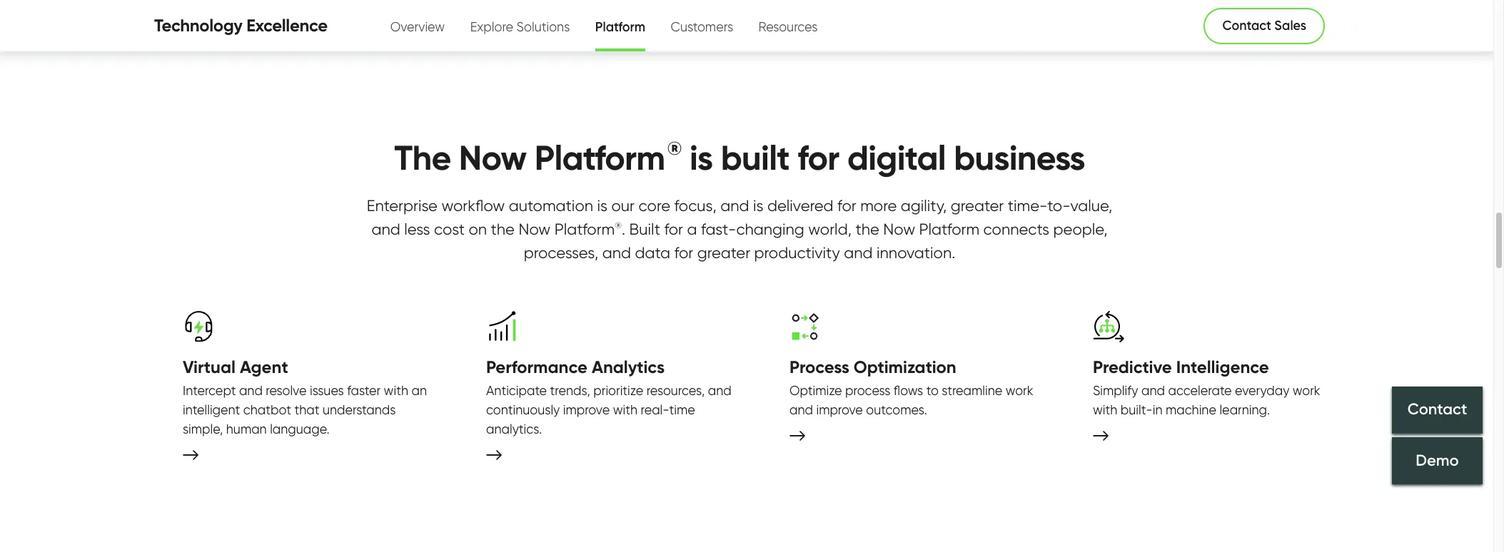 Task type: locate. For each thing, give the bounding box(es) containing it.
0 horizontal spatial the
[[491, 220, 515, 238]]

with for virtual agent
[[384, 383, 408, 398]]

improve inside performance analytics anticipate trends, prioritize resources, and continuously improve with real-time analytics.
[[563, 403, 610, 418]]

1 horizontal spatial is
[[690, 136, 713, 179]]

greater up "connects"
[[951, 196, 1004, 215]]

contact link
[[1392, 387, 1483, 434]]

1 horizontal spatial ®
[[667, 137, 682, 160]]

2 improve from the left
[[816, 403, 863, 418]]

for inside enterprise workflow automation is our core focus, and is delivered for more agility, greater time-to-value, and less cost on the now platform
[[838, 196, 857, 215]]

0 vertical spatial greater
[[951, 196, 1004, 215]]

and right resources,
[[708, 383, 732, 398]]

digital
[[847, 136, 946, 179]]

for up the delivered
[[798, 136, 839, 179]]

human
[[226, 422, 267, 437]]

now up innovation. in the right of the page
[[883, 220, 915, 238]]

resolve
[[266, 383, 307, 398]]

resources link
[[759, 2, 818, 48]]

now
[[459, 136, 527, 179], [519, 220, 551, 238], [883, 220, 915, 238]]

now up workflow
[[459, 136, 527, 179]]

improve inside the process optimization optimize process flows to streamline work and improve outcomes.
[[816, 403, 863, 418]]

with down prioritize
[[613, 403, 638, 418]]

performance
[[486, 357, 588, 377]]

cost
[[434, 220, 465, 238]]

greater down fast-
[[697, 243, 750, 262]]

work inside the process optimization optimize process flows to streamline work and improve outcomes.
[[1006, 383, 1034, 398]]

platform inside . built for a fast-changing world, the now platform connects people, processes, and data for greater productivity and innovation.
[[919, 220, 980, 238]]

1 improve from the left
[[563, 403, 610, 418]]

is
[[690, 136, 713, 179], [597, 196, 608, 215], [753, 196, 764, 215]]

now down the automation
[[519, 220, 551, 238]]

1 horizontal spatial with
[[613, 403, 638, 418]]

process
[[790, 357, 850, 377]]

and up in
[[1142, 383, 1165, 398]]

chatbot
[[243, 403, 291, 418]]

explore solutions link
[[470, 2, 570, 48]]

the
[[491, 220, 515, 238], [856, 220, 879, 238]]

.
[[622, 220, 625, 238]]

® down 'our'
[[615, 220, 622, 230]]

excellence
[[246, 15, 328, 36]]

1 horizontal spatial the
[[856, 220, 879, 238]]

simple,
[[183, 422, 223, 437]]

work right everyday
[[1293, 383, 1321, 398]]

and up chatbot
[[239, 383, 263, 398]]

a
[[687, 220, 697, 238]]

2 work from the left
[[1293, 383, 1321, 398]]

an
[[412, 383, 427, 398]]

0 horizontal spatial contact
[[1223, 18, 1271, 34]]

for down a
[[674, 243, 693, 262]]

improve down optimize
[[816, 403, 863, 418]]

work right streamline
[[1006, 383, 1034, 398]]

process optimization optimize process flows to streamline work and improve outcomes.
[[790, 357, 1034, 418]]

contact sales
[[1223, 18, 1307, 34]]

resources
[[759, 19, 818, 34]]

1 vertical spatial contact
[[1408, 400, 1467, 420]]

2 the from the left
[[856, 220, 879, 238]]

1 horizontal spatial improve
[[816, 403, 863, 418]]

is up focus, at the left top of the page
[[690, 136, 713, 179]]

greater inside . built for a fast-changing world, the now platform connects people, processes, and data for greater productivity and innovation.
[[697, 243, 750, 262]]

and down optimize
[[790, 403, 813, 418]]

the right the "on"
[[491, 220, 515, 238]]

technology excellence
[[154, 15, 328, 36]]

with left an
[[384, 383, 408, 398]]

the inside . built for a fast-changing world, the now platform connects people, processes, and data for greater productivity and innovation.
[[856, 220, 879, 238]]

virtual agent intercept and resolve issues faster with an intelligent chatbot that understands simple, human language.
[[183, 357, 427, 437]]

the down more
[[856, 220, 879, 238]]

® up core
[[667, 137, 682, 160]]

contact
[[1223, 18, 1271, 34], [1408, 400, 1467, 420]]

more
[[860, 196, 897, 215]]

is left 'our'
[[597, 196, 608, 215]]

innovation.
[[877, 243, 955, 262]]

contact left the sales on the top of page
[[1223, 18, 1271, 34]]

time
[[669, 403, 695, 418]]

®
[[667, 137, 682, 160], [615, 220, 622, 230]]

0 horizontal spatial with
[[384, 383, 408, 398]]

0 vertical spatial ®
[[667, 137, 682, 160]]

productivity
[[754, 243, 840, 262]]

on
[[469, 220, 487, 238]]

with
[[384, 383, 408, 398], [613, 403, 638, 418], [1093, 403, 1118, 418]]

1 vertical spatial greater
[[697, 243, 750, 262]]

focus,
[[674, 196, 717, 215]]

built
[[721, 136, 790, 179]]

now inside . built for a fast-changing world, the now platform connects people, processes, and data for greater productivity and innovation.
[[883, 220, 915, 238]]

for up 'world,'
[[838, 196, 857, 215]]

optimization
[[854, 357, 957, 377]]

technology
[[154, 15, 242, 36]]

with inside predictive intelligence simplify and accelerate everyday work with built-in machine learning.
[[1093, 403, 1118, 418]]

explore solutions
[[470, 19, 570, 34]]

work
[[1006, 383, 1034, 398], [1293, 383, 1321, 398]]

1 horizontal spatial greater
[[951, 196, 1004, 215]]

and
[[721, 196, 749, 215], [372, 220, 400, 238], [602, 243, 631, 262], [844, 243, 873, 262], [239, 383, 263, 398], [708, 383, 732, 398], [1142, 383, 1165, 398], [790, 403, 813, 418]]

is up changing
[[753, 196, 764, 215]]

1 horizontal spatial contact
[[1408, 400, 1467, 420]]

with down simplify
[[1093, 403, 1118, 418]]

0 horizontal spatial ®
[[615, 220, 622, 230]]

predictive intelligence simplify and accelerate everyday work with built-in machine learning.
[[1093, 357, 1321, 418]]

virtual
[[183, 357, 236, 377]]

1 vertical spatial ®
[[615, 220, 622, 230]]

2 horizontal spatial is
[[753, 196, 764, 215]]

0 vertical spatial contact
[[1223, 18, 1271, 34]]

time-
[[1008, 196, 1048, 215]]

0 horizontal spatial work
[[1006, 383, 1034, 398]]

business
[[954, 136, 1085, 179]]

contact up demo
[[1408, 400, 1467, 420]]

with inside virtual agent intercept and resolve issues faster with an intelligent chatbot that understands simple, human language.
[[384, 383, 408, 398]]

built-
[[1121, 403, 1153, 418]]

0 horizontal spatial improve
[[563, 403, 610, 418]]

platform
[[595, 19, 645, 35], [535, 136, 665, 179], [555, 220, 615, 238], [919, 220, 980, 238]]

and down 'world,'
[[844, 243, 873, 262]]

greater
[[951, 196, 1004, 215], [697, 243, 750, 262]]

improve down trends,
[[563, 403, 610, 418]]

1 the from the left
[[491, 220, 515, 238]]

contact sales link
[[1204, 7, 1325, 44]]

0 horizontal spatial greater
[[697, 243, 750, 262]]

for
[[798, 136, 839, 179], [838, 196, 857, 215], [664, 220, 683, 238], [674, 243, 693, 262]]

streamline
[[942, 383, 1003, 398]]

2 horizontal spatial with
[[1093, 403, 1118, 418]]

process optimization icon image
[[790, 310, 822, 343]]

1 horizontal spatial work
[[1293, 383, 1321, 398]]

real-
[[641, 403, 669, 418]]

1 work from the left
[[1006, 383, 1034, 398]]

anticipate
[[486, 383, 547, 398]]



Task type: describe. For each thing, give the bounding box(es) containing it.
and inside virtual agent intercept and resolve issues faster with an intelligent chatbot that understands simple, human language.
[[239, 383, 263, 398]]

learning.
[[1220, 403, 1270, 418]]

demo
[[1416, 451, 1459, 471]]

analytics
[[592, 357, 665, 377]]

prioritize
[[594, 383, 643, 398]]

and up fast-
[[721, 196, 749, 215]]

enterprise
[[367, 196, 438, 215]]

continuously
[[486, 403, 560, 418]]

process
[[845, 383, 891, 398]]

. built for a fast-changing world, the now platform connects people, processes, and data for greater productivity and innovation.
[[524, 220, 1108, 262]]

and inside performance analytics anticipate trends, prioritize resources, and continuously improve with real-time analytics.
[[708, 383, 732, 398]]

go to servicenow account image
[[1314, 20, 1332, 37]]

enterprise workflow automation is our core focus, and is delivered for more agility, greater time-to-value, and less cost on the now platform
[[367, 196, 1113, 238]]

now inside enterprise workflow automation is our core focus, and is delivered for more agility, greater time-to-value, and less cost on the now platform
[[519, 220, 551, 238]]

fast-
[[701, 220, 736, 238]]

and inside predictive intelligence simplify and accelerate everyday work with built-in machine learning.
[[1142, 383, 1165, 398]]

0 horizontal spatial is
[[597, 196, 608, 215]]

the
[[394, 136, 451, 179]]

and down the enterprise
[[372, 220, 400, 238]]

platform link
[[595, 3, 645, 49]]

automation
[[509, 196, 593, 215]]

customers link
[[671, 2, 733, 48]]

predictive intelligence icon image
[[1093, 310, 1125, 343]]

overview
[[390, 19, 445, 34]]

core
[[639, 196, 670, 215]]

agility,
[[901, 196, 947, 215]]

service catalog icon image
[[486, 310, 518, 343]]

intercept
[[183, 383, 236, 398]]

built
[[629, 220, 660, 238]]

to
[[927, 383, 939, 398]]

world,
[[808, 220, 852, 238]]

with for predictive intelligence
[[1093, 403, 1118, 418]]

platform inside enterprise workflow automation is our core focus, and is delivered for more agility, greater time-to-value, and less cost on the now platform
[[555, 220, 615, 238]]

and down .
[[602, 243, 631, 262]]

the inside enterprise workflow automation is our core focus, and is delivered for more agility, greater time-to-value, and less cost on the now platform
[[491, 220, 515, 238]]

people,
[[1053, 220, 1108, 238]]

delivered
[[767, 196, 834, 215]]

our
[[612, 196, 635, 215]]

solutions
[[517, 19, 570, 34]]

faster
[[347, 383, 381, 398]]

with inside performance analytics anticipate trends, prioritize resources, and continuously improve with real-time analytics.
[[613, 403, 638, 418]]

data
[[635, 243, 670, 262]]

intelligent
[[183, 403, 240, 418]]

workflow
[[442, 196, 505, 215]]

machine
[[1166, 403, 1217, 418]]

explore
[[470, 19, 513, 34]]

the now platform ® is built for digital business
[[394, 136, 1085, 179]]

performance analytics anticipate trends, prioritize resources, and continuously improve with real-time analytics.
[[486, 357, 732, 437]]

virtual agent icon image
[[183, 310, 215, 343]]

less
[[404, 220, 430, 238]]

processes,
[[524, 243, 598, 262]]

understands
[[323, 403, 396, 418]]

intelligence
[[1176, 357, 1269, 377]]

optimize
[[790, 383, 842, 398]]

issues
[[310, 383, 344, 398]]

trends,
[[550, 383, 590, 398]]

simplify
[[1093, 383, 1138, 398]]

® inside the now platform ® is built for digital business
[[667, 137, 682, 160]]

that
[[294, 403, 319, 418]]

agent
[[240, 357, 288, 377]]

outcomes.
[[866, 403, 927, 418]]

work inside predictive intelligence simplify and accelerate everyday work with built-in machine learning.
[[1293, 383, 1321, 398]]

and inside the process optimization optimize process flows to streamline work and improve outcomes.
[[790, 403, 813, 418]]

everyday
[[1235, 383, 1290, 398]]

sales
[[1275, 18, 1307, 34]]

overview link
[[390, 2, 445, 48]]

contact for contact sales
[[1223, 18, 1271, 34]]

customers
[[671, 19, 733, 34]]

in
[[1153, 403, 1163, 418]]

flows
[[894, 383, 923, 398]]

greater inside enterprise workflow automation is our core focus, and is delivered for more agility, greater time-to-value, and less cost on the now platform
[[951, 196, 1004, 215]]

to-
[[1048, 196, 1071, 215]]

analytics.
[[486, 422, 542, 437]]

predictive
[[1093, 357, 1172, 377]]

for left a
[[664, 220, 683, 238]]

value,
[[1071, 196, 1113, 215]]

resources,
[[647, 383, 705, 398]]

changing
[[736, 220, 805, 238]]

contact for contact
[[1408, 400, 1467, 420]]

accelerate
[[1168, 383, 1232, 398]]

connects
[[984, 220, 1050, 238]]

language.
[[270, 422, 330, 437]]

demo link
[[1392, 438, 1483, 485]]



Task type: vqa. For each thing, say whether or not it's contained in the screenshot.


